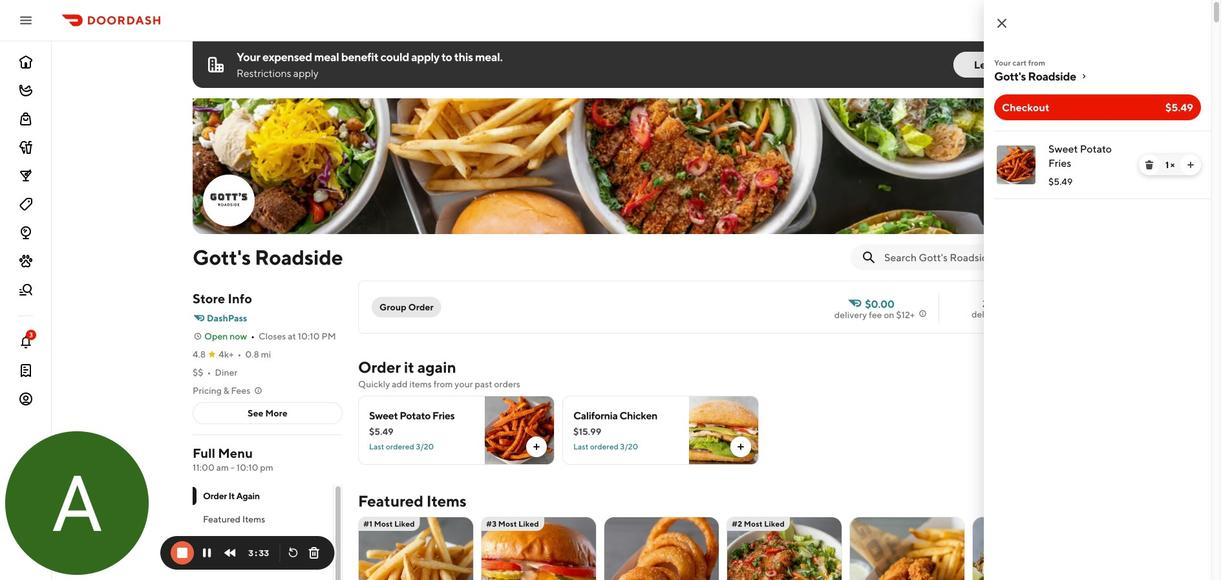 Task type: vqa. For each thing, say whether or not it's contained in the screenshot.
Kosher
no



Task type: locate. For each thing, give the bounding box(es) containing it.
gott's roadside image
[[193, 98, 1071, 234], [204, 176, 254, 225]]

1 horizontal spatial add item to cart image
[[736, 442, 746, 452]]

add one to cart image
[[1186, 160, 1197, 170]]

0 vertical spatial heading
[[358, 357, 456, 378]]

Item Search search field
[[885, 250, 1061, 265]]

heading
[[358, 357, 456, 378], [358, 491, 467, 512]]

sweet potato fries image
[[997, 146, 1036, 184]]

0 horizontal spatial add item to cart image
[[532, 442, 542, 452]]

cheeseburger image
[[482, 517, 596, 580]]

1 add item to cart image from the left
[[532, 442, 542, 452]]

close image
[[995, 16, 1010, 31]]

add item to cart image
[[532, 442, 542, 452], [736, 442, 746, 452]]

1 vertical spatial heading
[[358, 491, 467, 512]]

fries image
[[359, 517, 473, 580]]



Task type: describe. For each thing, give the bounding box(es) containing it.
vietnamese chicken salad image
[[728, 517, 842, 580]]

2 heading from the top
[[358, 491, 467, 512]]

open menu image
[[18, 13, 34, 28]]

2 add item to cart image from the left
[[736, 442, 746, 452]]

remove item from cart image
[[1145, 160, 1155, 170]]

1 heading from the top
[[358, 357, 456, 378]]

fried brussels sprouts image
[[973, 517, 1088, 580]]

chicken tenders image
[[851, 517, 965, 580]]

onion rings image
[[605, 517, 719, 580]]



